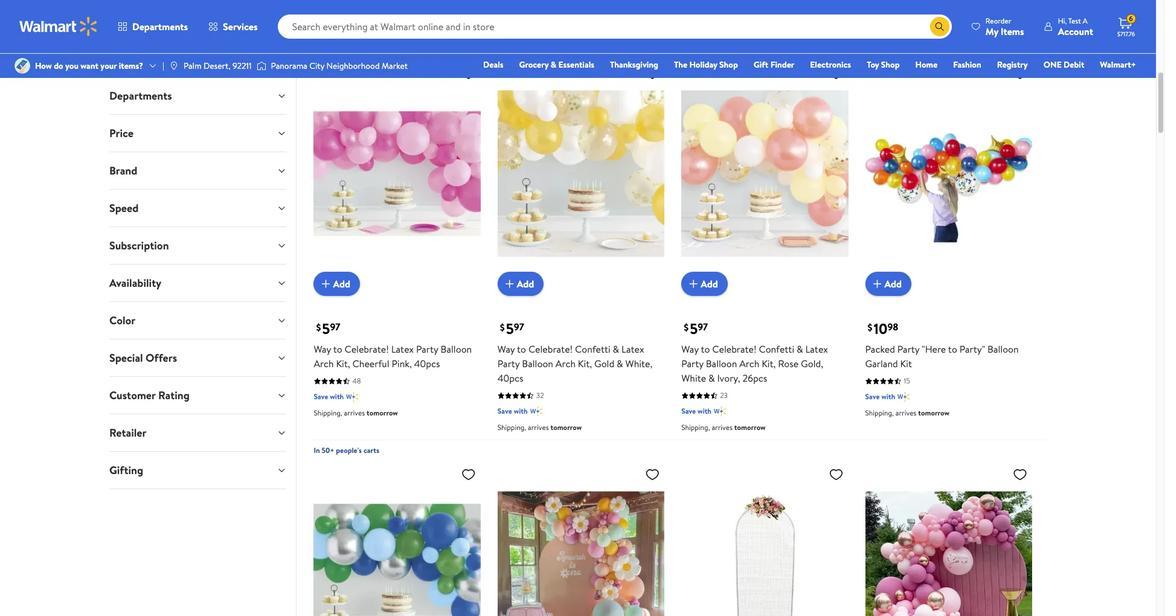 Task type: locate. For each thing, give the bounding box(es) containing it.
$ 5 97 for way to celebrate! latex party balloon arch kit, cheerful pink, 40pcs
[[316, 319, 341, 339]]

carts
[[548, 44, 563, 54], [364, 446, 379, 456]]

0 horizontal spatial latex
[[391, 343, 414, 356]]

0 horizontal spatial 40pcs
[[414, 357, 440, 371]]

way to celebrate! latex birthday balloon arch kit, blue, green, & silver, 26pcs image
[[314, 463, 481, 616]]

15
[[905, 376, 911, 386]]

toy shop
[[867, 59, 900, 71]]

1 horizontal spatial shipping, arrives in 2 days
[[498, 20, 578, 31]]

add to cart image for packed party "here to party" balloon garland kit
[[871, 277, 885, 291]]

walmart plus image up grocery
[[530, 3, 543, 16]]

1 kit, from the left
[[336, 357, 350, 371]]

essentials
[[559, 59, 595, 71]]

0 horizontal spatial $ 5 97
[[316, 319, 341, 339]]

1 97 from the left
[[330, 321, 341, 334]]

celebrate! inside way to celebrate! confetti & latex party balloon arch kit, gold & white, 40pcs
[[529, 343, 573, 356]]

confetti inside way to celebrate! confetti & latex party balloon arch kit, gold & white, 40pcs
[[575, 343, 611, 356]]

registry
[[998, 59, 1029, 71]]

1 horizontal spatial 50+
[[506, 44, 518, 54]]

latex up pink,
[[391, 343, 414, 356]]

save for walmart plus icon on top of the holiday shop link
[[682, 4, 696, 14]]

3 $ from the left
[[684, 321, 689, 335]]

0 vertical spatial 40pcs
[[414, 357, 440, 371]]

departments up |
[[132, 20, 188, 33]]

celebrate! for gold
[[529, 343, 573, 356]]

1 horizontal spatial $ 5 97
[[500, 319, 525, 339]]

way to celebrate! latex party balloon arch kit, cheerful pink, 40pcs image
[[314, 61, 481, 287]]

shop down seller
[[882, 59, 900, 71]]

special offers button
[[100, 340, 296, 377]]

celebrate! up ivory,
[[713, 343, 757, 356]]

2 $ from the left
[[500, 321, 505, 335]]

save for walmart plus icon above grocery
[[498, 4, 512, 14]]

walmart plus image up pick
[[346, 4, 359, 16]]

gift
[[754, 59, 769, 71]]

shipping, arrives tomorrow down walmart plus image
[[314, 408, 398, 418]]

add to favorites list, way to celebrate! latex birthday balloon arch kit, blue, green, & silver, 26pcs image
[[462, 467, 476, 482]]

add for way to celebrate! latex party balloon arch kit, cheerful pink, 40pcs
[[333, 277, 351, 291]]

0 vertical spatial people's
[[520, 44, 546, 54]]

3 arch from the left
[[740, 357, 760, 371]]

home
[[916, 59, 938, 71]]

home link
[[911, 58, 944, 71]]

2 horizontal spatial arch
[[740, 357, 760, 371]]

0 horizontal spatial 97
[[330, 321, 341, 334]]

how
[[35, 60, 52, 72]]

0 horizontal spatial kit,
[[336, 357, 350, 371]]

days
[[951, 3, 965, 14], [564, 20, 578, 31], [748, 20, 762, 31], [380, 21, 394, 31]]

1 latex from the left
[[391, 343, 414, 356]]

3 add from the left
[[701, 277, 718, 291]]

$717.76
[[1118, 30, 1136, 38]]

shipping, arrives tomorrow for way to celebrate! latex party balloon arch kit, cheerful pink, 40pcs
[[314, 408, 398, 418]]

1 horizontal spatial carts
[[548, 44, 563, 54]]

latex inside 'way to celebrate! latex party balloon arch kit, cheerful pink, 40pcs'
[[391, 343, 414, 356]]

2 up neighborhood
[[374, 21, 378, 31]]

1 horizontal spatial in
[[498, 44, 504, 54]]

with for walmart plus icon underneath the 23
[[698, 406, 712, 417]]

add to favorites list, beyondtrade 133pcs wine red pink balloon garland arch kit for wedding party background decoration image
[[1014, 467, 1028, 482]]

deals
[[484, 59, 504, 71]]

0 vertical spatial in
[[498, 44, 504, 54]]

people's up grocery
[[520, 44, 546, 54]]

0 vertical spatial carts
[[548, 44, 563, 54]]

customer
[[109, 388, 156, 403]]

0 horizontal spatial in 50+ people's carts
[[314, 446, 379, 456]]

arch inside 'way to celebrate! latex party balloon arch kit, cheerful pink, 40pcs'
[[314, 357, 334, 371]]

in left "3+"
[[934, 3, 940, 14]]

1 vertical spatial in 50+ people's carts
[[314, 446, 379, 456]]

2 horizontal spatial 5
[[690, 319, 698, 339]]

1 horizontal spatial 40pcs
[[498, 372, 524, 385]]

2 add button from the left
[[498, 272, 544, 296]]

in 50+ people's carts up grocery
[[498, 44, 563, 54]]

0 horizontal spatial confetti
[[575, 343, 611, 356]]

1 confetti from the left
[[575, 343, 611, 356]]

shipping, arrives tomorrow for way to celebrate! confetti & latex party balloon arch kit, rose gold, white & ivory, 26pcs
[[682, 423, 766, 433]]

arch inside way to celebrate! confetti & latex party balloon arch kit, rose gold, white & ivory, 26pcs
[[740, 357, 760, 371]]

5 for way to celebrate! confetti & latex party balloon arch kit, rose gold, white & ivory, 26pcs
[[690, 319, 698, 339]]

1 vertical spatial departments
[[109, 88, 172, 103]]

shop
[[720, 59, 738, 71], [882, 59, 900, 71]]

in 50+ people's carts down walmart plus image
[[314, 446, 379, 456]]

shipping, arrives in 2 days
[[498, 20, 578, 31], [682, 20, 762, 31], [314, 21, 394, 31]]

2 97 from the left
[[514, 321, 525, 334]]

celebrate!
[[345, 343, 389, 356], [529, 343, 573, 356], [713, 343, 757, 356]]

arch left the gold
[[556, 357, 576, 371]]

shipping, arrives in 2 days for walmart plus icon above grocery
[[498, 20, 578, 31]]

2 horizontal spatial way
[[682, 343, 699, 356]]

1 add to cart image from the left
[[319, 277, 333, 291]]

0 vertical spatial departments
[[132, 20, 188, 33]]

registry link
[[992, 58, 1034, 71]]

shipping, arrives tomorrow for packed party "here to party" balloon garland kit
[[866, 408, 950, 418]]

reorder
[[986, 15, 1012, 26]]

departments down items?
[[109, 88, 172, 103]]

1 horizontal spatial  image
[[169, 61, 179, 71]]

arch for way to celebrate! confetti & latex party balloon arch kit, rose gold, white & ivory, 26pcs
[[740, 357, 760, 371]]

color
[[109, 313, 136, 328]]

grocery & essentials
[[520, 59, 595, 71]]

tomorrow for way to celebrate! confetti & latex party balloon arch kit, rose gold, white & ivory, 26pcs
[[735, 423, 766, 433]]

3 kit, from the left
[[762, 357, 776, 371]]

2 up the holiday shop link
[[742, 20, 746, 31]]

hi, test a account
[[1059, 15, 1094, 38]]

4 $ from the left
[[868, 321, 873, 335]]

3 97 from the left
[[698, 321, 708, 334]]

add to cart image for way to celebrate! latex party balloon arch kit, cheerful pink, 40pcs
[[319, 277, 333, 291]]

add to cart image for way to celebrate! confetti & latex party balloon arch kit, gold & white, 40pcs
[[503, 277, 517, 291]]

customer rating button
[[100, 377, 296, 414]]

3 add to cart image from the left
[[871, 277, 885, 291]]

0 horizontal spatial people's
[[336, 446, 362, 456]]

in
[[934, 3, 940, 14], [551, 20, 557, 31], [735, 20, 741, 31], [367, 21, 373, 31]]

search icon image
[[936, 22, 945, 31]]

to inside 'way to celebrate! latex party balloon arch kit, cheerful pink, 40pcs'
[[333, 343, 343, 356]]

arrives up grocery
[[528, 20, 549, 31]]

2 arch from the left
[[556, 357, 576, 371]]

way inside way to celebrate! confetti & latex party balloon arch kit, rose gold, white & ivory, 26pcs
[[682, 343, 699, 356]]

add button for packed party "here to party" balloon garland kit
[[866, 272, 912, 296]]

add button
[[314, 272, 360, 296], [498, 272, 544, 296], [682, 272, 728, 296], [866, 272, 912, 296]]

3 celebrate! from the left
[[713, 343, 757, 356]]

1 horizontal spatial celebrate!
[[529, 343, 573, 356]]

in
[[498, 44, 504, 54], [314, 446, 320, 456]]

save with for walmart plus icon above grocery
[[498, 4, 528, 14]]

gifting button
[[100, 452, 296, 489]]

& left ivory,
[[709, 372, 715, 385]]

kit, inside way to celebrate! confetti & latex party balloon arch kit, gold & white, 40pcs
[[578, 357, 592, 371]]

3 add button from the left
[[682, 272, 728, 296]]

3 to from the left
[[701, 343, 710, 356]]

$
[[316, 321, 321, 335], [500, 321, 505, 335], [684, 321, 689, 335], [868, 321, 873, 335]]

0 horizontal spatial arch
[[314, 357, 334, 371]]

2 horizontal spatial kit,
[[762, 357, 776, 371]]

kit, left the gold
[[578, 357, 592, 371]]

celebrate! up the 32
[[529, 343, 573, 356]]

ivory,
[[718, 372, 741, 385]]

a
[[1083, 15, 1088, 26]]

1 horizontal spatial 97
[[514, 321, 525, 334]]

pick
[[344, 43, 357, 54]]

balloon inside the packed party "here to party" balloon garland kit
[[988, 343, 1019, 356]]

walmart plus image down the 32
[[530, 406, 543, 418]]

3 $ 5 97 from the left
[[684, 319, 708, 339]]

celebrate! inside 'way to celebrate! latex party balloon arch kit, cheerful pink, 40pcs'
[[345, 343, 389, 356]]

with for walmart plus image
[[330, 392, 344, 402]]

latex
[[391, 343, 414, 356], [622, 343, 645, 356], [806, 343, 829, 356]]

retailer button
[[100, 415, 296, 451]]

2 add to cart image from the left
[[503, 277, 517, 291]]

 image
[[15, 58, 30, 74], [169, 61, 179, 71]]

shipping, arrives tomorrow down the 23
[[682, 423, 766, 433]]

arch left cheerful at the left
[[314, 357, 334, 371]]

latex inside way to celebrate! confetti & latex party balloon arch kit, rose gold, white & ivory, 26pcs
[[806, 343, 829, 356]]

add to favorites list, way to celebrate! confetti & latex party balloon arch kit, gold & white, 40pcs image
[[646, 66, 660, 81]]

save
[[498, 4, 512, 14], [682, 4, 696, 14], [314, 5, 328, 15], [314, 392, 328, 402], [866, 392, 880, 402], [498, 406, 512, 417], [682, 406, 696, 417]]

gift finder
[[754, 59, 795, 71]]

add to cart image
[[319, 277, 333, 291], [503, 277, 517, 291], [871, 277, 885, 291]]

shipping, arrives tomorrow down "15"
[[866, 408, 950, 418]]

speed
[[109, 201, 139, 216]]

one
[[1044, 59, 1062, 71]]

1 way from the left
[[314, 343, 331, 356]]

with for walmart plus icon on top of pick
[[330, 5, 344, 15]]

shipping, arrives in 2 days up pick
[[314, 21, 394, 31]]

save with for walmart plus icon underneath the 23
[[682, 406, 712, 417]]

2 horizontal spatial $ 5 97
[[684, 319, 708, 339]]

$ inside $ 10 98
[[868, 321, 873, 335]]

save for walmart plus icon underneath the 23
[[682, 406, 696, 417]]

2 horizontal spatial add to cart image
[[871, 277, 885, 291]]

arch
[[314, 357, 334, 371], [556, 357, 576, 371], [740, 357, 760, 371]]

walmart plus image up the holiday shop link
[[714, 3, 726, 16]]

Walmart Site-Wide search field
[[278, 15, 952, 39]]

1 horizontal spatial confetti
[[759, 343, 795, 356]]

0 vertical spatial 50+
[[506, 44, 518, 54]]

deals link
[[478, 58, 509, 71]]

1 arch from the left
[[314, 357, 334, 371]]

$ for way to celebrate! confetti & latex party balloon arch kit, gold & white, 40pcs
[[500, 321, 505, 335]]

& right grocery
[[551, 59, 557, 71]]

people's
[[520, 44, 546, 54], [336, 446, 362, 456]]

walmart image
[[19, 17, 98, 36]]

0 horizontal spatial way
[[314, 343, 331, 356]]

celebrate! for 40pcs
[[345, 343, 389, 356]]

1 horizontal spatial kit,
[[578, 357, 592, 371]]

1 vertical spatial 40pcs
[[498, 372, 524, 385]]

to for way to celebrate! confetti & latex party balloon arch kit, gold & white, 40pcs
[[517, 343, 526, 356]]

panorama city neighborhood market
[[271, 60, 408, 72]]

2 horizontal spatial celebrate!
[[713, 343, 757, 356]]

 image right |
[[169, 61, 179, 71]]

celebrate! up cheerful at the left
[[345, 343, 389, 356]]

arch for way to celebrate! confetti & latex party balloon arch kit, gold & white, 40pcs
[[556, 357, 576, 371]]

2 horizontal spatial 97
[[698, 321, 708, 334]]

2 horizontal spatial 2
[[742, 20, 746, 31]]

2 confetti from the left
[[759, 343, 795, 356]]

kit, left the rose
[[762, 357, 776, 371]]

1 add button from the left
[[314, 272, 360, 296]]

kit, left cheerful at the left
[[336, 357, 350, 371]]

gifting
[[109, 463, 143, 478]]

3 way from the left
[[682, 343, 699, 356]]

price
[[109, 126, 133, 141]]

toy shop link
[[862, 58, 906, 71]]

pink,
[[392, 357, 412, 371]]

confetti up the rose
[[759, 343, 795, 356]]

2 shop from the left
[[882, 59, 900, 71]]

party
[[416, 343, 439, 356], [898, 343, 920, 356], [498, 357, 520, 371], [682, 357, 704, 371]]

departments
[[132, 20, 188, 33], [109, 88, 172, 103]]

1 vertical spatial in
[[314, 446, 320, 456]]

4 add button from the left
[[866, 272, 912, 296]]

you
[[65, 60, 79, 72]]

23
[[721, 391, 728, 401]]

2 celebrate! from the left
[[529, 343, 573, 356]]

way inside 'way to celebrate! latex party balloon arch kit, cheerful pink, 40pcs'
[[314, 343, 331, 356]]

kit, inside way to celebrate! confetti & latex party balloon arch kit, rose gold, white & ivory, 26pcs
[[762, 357, 776, 371]]

arrives
[[528, 20, 549, 31], [712, 20, 733, 31], [344, 21, 365, 31], [344, 408, 365, 418], [896, 408, 917, 418], [528, 423, 549, 433], [712, 423, 733, 433]]

"here
[[923, 343, 947, 356]]

celebrate! for rose
[[713, 343, 757, 356]]

2 horizontal spatial latex
[[806, 343, 829, 356]]

add button for way to celebrate! latex party balloon arch kit, cheerful pink, 40pcs
[[314, 272, 360, 296]]

arch up 26pcs
[[740, 357, 760, 371]]

0 horizontal spatial  image
[[15, 58, 30, 74]]

3 5 from the left
[[690, 319, 698, 339]]

white,
[[626, 357, 653, 371]]

fashion link
[[948, 58, 987, 71]]

confetti inside way to celebrate! confetti & latex party balloon arch kit, rose gold, white & ivory, 26pcs
[[759, 343, 795, 356]]

beyondtrade 138pcs macaron nude purple balloons garland arch kit for birthday party backdrop decoration image
[[498, 463, 665, 616]]

0 horizontal spatial add to cart image
[[319, 277, 333, 291]]

to
[[333, 343, 343, 356], [517, 343, 526, 356], [701, 343, 710, 356], [949, 343, 958, 356]]

1 horizontal spatial 5
[[506, 319, 514, 339]]

add to favorites list, way to celebrate! latex party balloon arch kit, cheerful pink, 40pcs image
[[462, 66, 476, 81]]

1 horizontal spatial way
[[498, 343, 515, 356]]

offers
[[146, 351, 177, 366]]

$ for way to celebrate! latex party balloon arch kit, cheerful pink, 40pcs
[[316, 321, 321, 335]]

|
[[163, 60, 164, 72]]

panorama
[[271, 60, 308, 72]]

items
[[1001, 24, 1025, 38]]

0 horizontal spatial carts
[[364, 446, 379, 456]]

walmart plus image
[[530, 3, 543, 16], [714, 3, 726, 16], [346, 4, 359, 16], [898, 391, 910, 403], [530, 406, 543, 418], [714, 406, 726, 418]]

walmart+
[[1101, 59, 1137, 71]]

shipping, arrives in 2 days up grocery
[[498, 20, 578, 31]]

arrives down the 23
[[712, 423, 733, 433]]

tomorrow for packed party "here to party" balloon garland kit
[[919, 408, 950, 418]]

2 to from the left
[[517, 343, 526, 356]]

2 5 from the left
[[506, 319, 514, 339]]

in up neighborhood
[[367, 21, 373, 31]]

toy
[[867, 59, 880, 71]]

add to cart image
[[687, 277, 701, 291]]

confetti
[[575, 343, 611, 356], [759, 343, 795, 356]]

in 50+ people's carts
[[498, 44, 563, 54], [314, 446, 379, 456]]

97 for way to celebrate! latex party balloon arch kit, cheerful pink, 40pcs
[[330, 321, 341, 334]]

rose
[[779, 357, 799, 371]]

0 horizontal spatial 5
[[322, 319, 330, 339]]

0 horizontal spatial in
[[314, 446, 320, 456]]

$ 5 97 for way to celebrate! confetti & latex party balloon arch kit, rose gold, white & ivory, 26pcs
[[684, 319, 708, 339]]

2 up "grocery & essentials" 'link'
[[558, 20, 562, 31]]

 image
[[257, 60, 266, 72]]

1 horizontal spatial shop
[[882, 59, 900, 71]]

2 latex from the left
[[622, 343, 645, 356]]

beyondtrade 133pcs wine red pink balloon garland arch kit for wedding party background decoration image
[[866, 463, 1033, 616]]

shipping, arrives tomorrow down the 32
[[498, 423, 582, 433]]

kit,
[[336, 357, 350, 371], [578, 357, 592, 371], [762, 357, 776, 371]]

1 5 from the left
[[322, 319, 330, 339]]

add to favorites list, way to celebrate! confetti & latex party balloon arch kit, rose gold, white & ivory, 26pcs image
[[830, 66, 844, 81]]

celebrate! inside way to celebrate! confetti & latex party balloon arch kit, rose gold, white & ivory, 26pcs
[[713, 343, 757, 356]]

departments tab
[[100, 77, 296, 114]]

grocery & essentials link
[[514, 58, 600, 71]]

$ 5 97
[[316, 319, 341, 339], [500, 319, 525, 339], [684, 319, 708, 339]]

1 to from the left
[[333, 343, 343, 356]]

special
[[109, 351, 143, 366]]

party inside way to celebrate! confetti & latex party balloon arch kit, rose gold, white & ivory, 26pcs
[[682, 357, 704, 371]]

 image left the how
[[15, 58, 30, 74]]

to for way to celebrate! latex party balloon arch kit, cheerful pink, 40pcs
[[333, 343, 343, 356]]

tomorrow for way to celebrate! confetti & latex party balloon arch kit, gold & white, 40pcs
[[551, 423, 582, 433]]

latex inside way to celebrate! confetti & latex party balloon arch kit, gold & white, 40pcs
[[622, 343, 645, 356]]

1 celebrate! from the left
[[345, 343, 389, 356]]

add button for way to celebrate! confetti & latex party balloon arch kit, gold & white, 40pcs
[[498, 272, 544, 296]]

2 kit, from the left
[[578, 357, 592, 371]]

latex up white,
[[622, 343, 645, 356]]

want
[[81, 60, 99, 72]]

0 horizontal spatial shop
[[720, 59, 738, 71]]

4 add from the left
[[885, 277, 902, 291]]

shipping, arrives tomorrow for way to celebrate! confetti & latex party balloon arch kit, gold & white, 40pcs
[[498, 423, 582, 433]]

arch inside way to celebrate! confetti & latex party balloon arch kit, gold & white, 40pcs
[[556, 357, 576, 371]]

my
[[986, 24, 999, 38]]

1 horizontal spatial latex
[[622, 343, 645, 356]]

1 shop from the left
[[720, 59, 738, 71]]

price tab
[[100, 115, 296, 152]]

add to favorites list, oukaning 2m wedding party arch backdrop stand flower balloon display frame w/ mesh image
[[830, 467, 844, 482]]

days up market in the top left of the page
[[380, 21, 394, 31]]

2 way from the left
[[498, 343, 515, 356]]

1 add from the left
[[333, 277, 351, 291]]

1 horizontal spatial arch
[[556, 357, 576, 371]]

1 horizontal spatial add to cart image
[[503, 277, 517, 291]]

97
[[330, 321, 341, 334], [514, 321, 525, 334], [698, 321, 708, 334]]

1 $ 5 97 from the left
[[316, 319, 341, 339]]

2 $ 5 97 from the left
[[500, 319, 525, 339]]

shop right holiday
[[720, 59, 738, 71]]

4 to from the left
[[949, 343, 958, 356]]

1 horizontal spatial in 50+ people's carts
[[498, 44, 563, 54]]

latex for way to celebrate! confetti & latex party balloon arch kit, rose gold, white & ivory, 26pcs
[[806, 343, 829, 356]]

days right "3+"
[[951, 3, 965, 14]]

color button
[[100, 302, 296, 339]]

debit
[[1064, 59, 1085, 71]]

2 add from the left
[[517, 277, 535, 291]]

confetti up the gold
[[575, 343, 611, 356]]

 image for palm
[[169, 61, 179, 71]]

customer rating tab
[[100, 377, 296, 414]]

& inside 'link'
[[551, 59, 557, 71]]

to inside way to celebrate! confetti & latex party balloon arch kit, rose gold, white & ivory, 26pcs
[[701, 343, 710, 356]]

shipping, arrives in 2 days up "the holiday shop" at the right top
[[682, 20, 762, 31]]

1 $ from the left
[[316, 321, 321, 335]]

departments inside dropdown button
[[109, 88, 172, 103]]

latex up gold,
[[806, 343, 829, 356]]

2 horizontal spatial shipping, arrives in 2 days
[[682, 20, 762, 31]]

to inside way to celebrate! confetti & latex party balloon arch kit, gold & white, 40pcs
[[517, 343, 526, 356]]

1 vertical spatial carts
[[364, 446, 379, 456]]

people's down walmart plus image
[[336, 446, 362, 456]]

0 horizontal spatial celebrate!
[[345, 343, 389, 356]]

speed button
[[100, 190, 296, 227]]

32
[[537, 391, 544, 401]]

3 latex from the left
[[806, 343, 829, 356]]

electronics link
[[805, 58, 857, 71]]

1 vertical spatial 50+
[[322, 446, 334, 456]]

way inside way to celebrate! confetti & latex party balloon arch kit, gold & white, 40pcs
[[498, 343, 515, 356]]

add
[[333, 277, 351, 291], [517, 277, 535, 291], [701, 277, 718, 291], [885, 277, 902, 291]]

packed party "here to party" balloon garland kit image
[[866, 61, 1033, 287]]



Task type: vqa. For each thing, say whether or not it's contained in the screenshot.
"¢/fl" inside the $7.48 5.8 ¢/fl oz Great Value Original 100% Orange Juice, 1 gal
no



Task type: describe. For each thing, give the bounding box(es) containing it.
confetti for gold
[[575, 343, 611, 356]]

one debit
[[1044, 59, 1085, 71]]

retailer tab
[[100, 415, 296, 451]]

with for walmart plus icon on top of the holiday shop link
[[698, 4, 712, 14]]

availability tab
[[100, 265, 296, 302]]

garland
[[866, 357, 899, 371]]

40pcs inside 'way to celebrate! latex party balloon arch kit, cheerful pink, 40pcs'
[[414, 357, 440, 371]]

add for way to celebrate! confetti & latex party balloon arch kit, rose gold, white & ivory, 26pcs
[[701, 277, 718, 291]]

add to favorites list, beyondtrade 138pcs macaron nude purple balloons garland arch kit for birthday party backdrop decoration image
[[646, 467, 660, 482]]

arrives up "the holiday shop" at the right top
[[712, 20, 733, 31]]

Search search field
[[278, 15, 952, 39]]

best seller
[[871, 43, 903, 54]]

40pcs inside way to celebrate! confetti & latex party balloon arch kit, gold & white, 40pcs
[[498, 372, 524, 385]]

grocery
[[520, 59, 549, 71]]

save with for walmart plus image
[[314, 392, 344, 402]]

walmart plus image down "15"
[[898, 391, 910, 403]]

tomorrow for way to celebrate! latex party balloon arch kit, cheerful pink, 40pcs
[[367, 408, 398, 418]]

gift finder link
[[749, 58, 800, 71]]

gold,
[[801, 357, 824, 371]]

kit, for way to celebrate! confetti & latex party balloon arch kit, gold & white, 40pcs
[[578, 357, 592, 371]]

party inside 'way to celebrate! latex party balloon arch kit, cheerful pink, 40pcs'
[[416, 343, 439, 356]]

subscription tab
[[100, 227, 296, 264]]

kit, for way to celebrate! confetti & latex party balloon arch kit, rose gold, white & ivory, 26pcs
[[762, 357, 776, 371]]

popular pick
[[319, 43, 357, 54]]

departments button
[[108, 12, 198, 41]]

0 horizontal spatial shipping, arrives in 2 days
[[314, 21, 394, 31]]

save with for walmart plus icon below "15"
[[866, 392, 896, 402]]

special offers tab
[[100, 340, 296, 377]]

26pcs
[[743, 372, 768, 385]]

walmart plus image down the 23
[[714, 406, 726, 418]]

98
[[888, 321, 899, 334]]

6 $717.76
[[1118, 13, 1136, 38]]

arrives down "15"
[[896, 408, 917, 418]]

with for walmart plus icon underneath the 32
[[514, 406, 528, 417]]

save with for walmart plus icon on top of the holiday shop link
[[682, 4, 712, 14]]

brand tab
[[100, 152, 296, 189]]

special offers
[[109, 351, 177, 366]]

5 for way to celebrate! confetti & latex party balloon arch kit, gold & white, 40pcs
[[506, 319, 514, 339]]

with for walmart plus icon above grocery
[[514, 4, 528, 14]]

party"
[[960, 343, 986, 356]]

the holiday shop
[[675, 59, 738, 71]]

subscription button
[[100, 227, 296, 264]]

1 horizontal spatial people's
[[520, 44, 546, 54]]

97 for way to celebrate! confetti & latex party balloon arch kit, rose gold, white & ivory, 26pcs
[[698, 321, 708, 334]]

price button
[[100, 115, 296, 152]]

1 horizontal spatial 2
[[558, 20, 562, 31]]

reorder my items
[[986, 15, 1025, 38]]

save with for walmart plus icon underneath the 32
[[498, 406, 528, 417]]

gold
[[595, 357, 615, 371]]

one debit link
[[1039, 58, 1091, 71]]

seller
[[886, 43, 903, 54]]

save with for walmart plus icon on top of pick
[[314, 5, 344, 15]]

brand
[[109, 163, 137, 178]]

6
[[1130, 13, 1134, 24]]

arrives down walmart plus image
[[344, 408, 365, 418]]

availability
[[109, 276, 161, 291]]

& up the rose
[[797, 343, 804, 356]]

market
[[382, 60, 408, 72]]

& right the gold
[[617, 357, 624, 371]]

arrives down the 32
[[528, 423, 549, 433]]

test
[[1069, 15, 1082, 26]]

5 for way to celebrate! latex party balloon arch kit, cheerful pink, 40pcs
[[322, 319, 330, 339]]

days up essentials
[[564, 20, 578, 31]]

kit, inside 'way to celebrate! latex party balloon arch kit, cheerful pink, 40pcs'
[[336, 357, 350, 371]]

in up "grocery & essentials" 'link'
[[551, 20, 557, 31]]

in up the holiday shop link
[[735, 20, 741, 31]]

how do you want your items?
[[35, 60, 143, 72]]

the holiday shop link
[[669, 58, 744, 71]]

retailer
[[109, 425, 147, 441]]

with for walmart plus icon below "15"
[[882, 392, 896, 402]]

shipping, arrives in 2 days for walmart plus icon on top of the holiday shop link
[[682, 20, 762, 31]]

save for walmart plus icon underneath the 32
[[498, 406, 512, 417]]

arrives up pick
[[344, 21, 365, 31]]

way for way to celebrate! latex party balloon arch kit, cheerful pink, 40pcs
[[314, 343, 331, 356]]

fashion
[[954, 59, 982, 71]]

1 vertical spatial people's
[[336, 446, 362, 456]]

48
[[353, 376, 361, 386]]

$ for packed party "here to party" balloon garland kit
[[868, 321, 873, 335]]

brand button
[[100, 152, 296, 189]]

walmart+ link
[[1095, 58, 1142, 71]]

latex for way to celebrate! confetti & latex party balloon arch kit, gold & white, 40pcs
[[622, 343, 645, 356]]

shop inside the holiday shop link
[[720, 59, 738, 71]]

to inside the packed party "here to party" balloon garland kit
[[949, 343, 958, 356]]

$ for way to celebrate! confetti & latex party balloon arch kit, rose gold, white & ivory, 26pcs
[[684, 321, 689, 335]]

oukaning 2m wedding party arch backdrop stand flower balloon display frame w/ mesh image
[[682, 463, 849, 616]]

save for walmart plus icon on top of pick
[[314, 5, 328, 15]]

way for way to celebrate! confetti & latex party balloon arch kit, rose gold, white & ivory, 26pcs
[[682, 343, 699, 356]]

customer rating
[[109, 388, 190, 403]]

save for walmart plus image
[[314, 392, 328, 402]]

balloon inside way to celebrate! confetti & latex party balloon arch kit, rose gold, white & ivory, 26pcs
[[706, 357, 738, 371]]

electronics
[[811, 59, 852, 71]]

gifting tab
[[100, 452, 296, 489]]

shop inside toy shop link
[[882, 59, 900, 71]]

confetti for rose
[[759, 343, 795, 356]]

0 vertical spatial in 50+ people's carts
[[498, 44, 563, 54]]

availability button
[[100, 265, 296, 302]]

rating
[[158, 388, 190, 403]]

white
[[682, 372, 707, 385]]

save for walmart plus icon below "15"
[[866, 392, 880, 402]]

services
[[223, 20, 258, 33]]

the
[[675, 59, 688, 71]]

desert,
[[204, 60, 231, 72]]

thanksgiving
[[610, 59, 659, 71]]

city
[[310, 60, 325, 72]]

in 3+ days
[[934, 3, 965, 14]]

cheerful
[[353, 357, 390, 371]]

$ 5 97 for way to celebrate! confetti & latex party balloon arch kit, gold & white, 40pcs
[[500, 319, 525, 339]]

your
[[101, 60, 117, 72]]

party inside way to celebrate! confetti & latex party balloon arch kit, gold & white, 40pcs
[[498, 357, 520, 371]]

0 horizontal spatial 2
[[374, 21, 378, 31]]

way to celebrate! confetti & latex party balloon arch kit, gold & white, 40pcs image
[[498, 61, 665, 287]]

hi,
[[1059, 15, 1068, 26]]

add for packed party "here to party" balloon garland kit
[[885, 277, 902, 291]]

add to favorites list, packed party "here to party" balloon garland kit image
[[1014, 66, 1028, 81]]

thanksgiving link
[[605, 58, 664, 71]]

balloon inside 'way to celebrate! latex party balloon arch kit, cheerful pink, 40pcs'
[[441, 343, 472, 356]]

97 for way to celebrate! confetti & latex party balloon arch kit, gold & white, 40pcs
[[514, 321, 525, 334]]

balloon inside way to celebrate! confetti & latex party balloon arch kit, gold & white, 40pcs
[[522, 357, 554, 371]]

best
[[871, 43, 885, 54]]

speed tab
[[100, 190, 296, 227]]

neighborhood
[[327, 60, 380, 72]]

way for way to celebrate! confetti & latex party balloon arch kit, gold & white, 40pcs
[[498, 343, 515, 356]]

packed party "here to party" balloon garland kit
[[866, 343, 1019, 371]]

walmart plus image
[[346, 391, 359, 403]]

packed
[[866, 343, 896, 356]]

 image for how
[[15, 58, 30, 74]]

departments inside popup button
[[132, 20, 188, 33]]

add button for way to celebrate! confetti & latex party balloon arch kit, rose gold, white & ivory, 26pcs
[[682, 272, 728, 296]]

way to celebrate! confetti & latex party balloon arch kit, rose gold, white & ivory, 26pcs image
[[682, 61, 849, 287]]

kit
[[901, 357, 913, 371]]

add for way to celebrate! confetti & latex party balloon arch kit, gold & white, 40pcs
[[517, 277, 535, 291]]

0 horizontal spatial 50+
[[322, 446, 334, 456]]

services button
[[198, 12, 268, 41]]

departments button
[[100, 77, 296, 114]]

finder
[[771, 59, 795, 71]]

items?
[[119, 60, 143, 72]]

popular
[[319, 43, 343, 54]]

holiday
[[690, 59, 718, 71]]

subscription
[[109, 238, 169, 253]]

92211
[[233, 60, 252, 72]]

party inside the packed party "here to party" balloon garland kit
[[898, 343, 920, 356]]

way to celebrate! confetti & latex party balloon arch kit, rose gold, white & ivory, 26pcs
[[682, 343, 829, 385]]

to for way to celebrate! confetti & latex party balloon arch kit, rose gold, white & ivory, 26pcs
[[701, 343, 710, 356]]

color tab
[[100, 302, 296, 339]]

& up the gold
[[613, 343, 620, 356]]

account
[[1059, 24, 1094, 38]]

days up gift
[[748, 20, 762, 31]]

way to celebrate! confetti & latex party balloon arch kit, gold & white, 40pcs
[[498, 343, 653, 385]]



